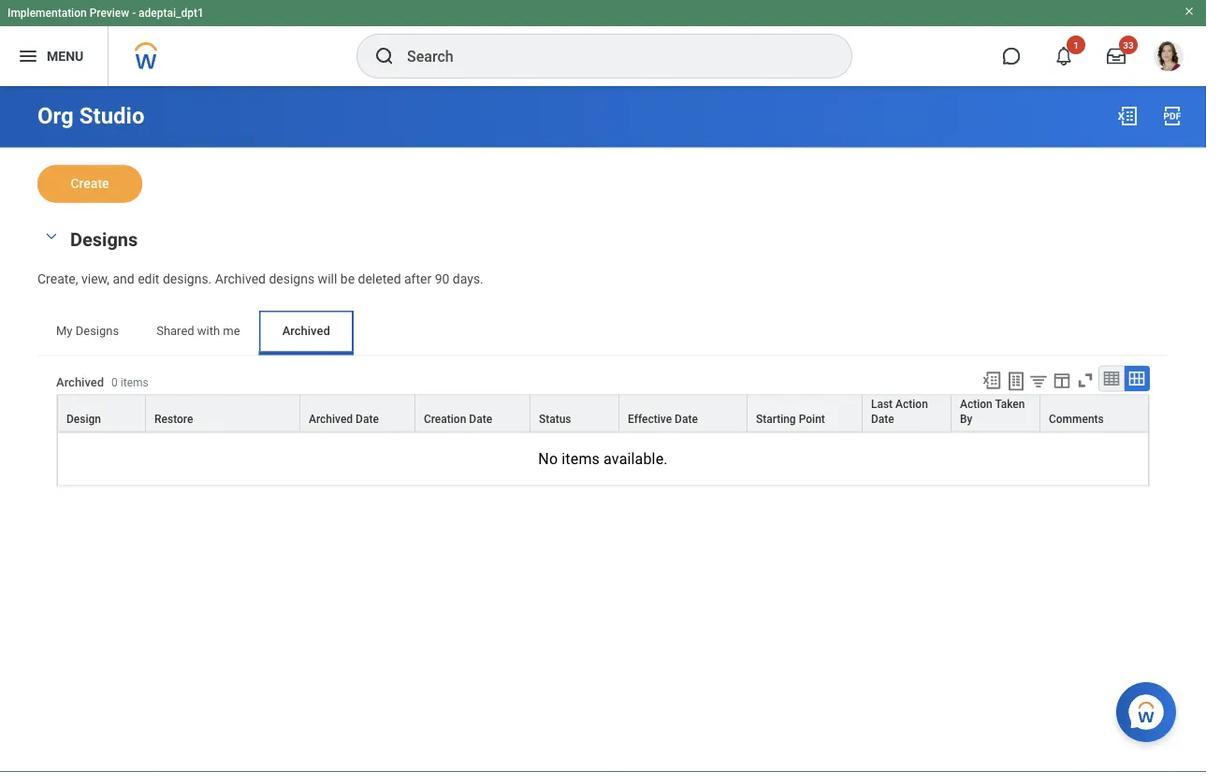Task type: locate. For each thing, give the bounding box(es) containing it.
1 vertical spatial designs
[[76, 324, 119, 338]]

archived date
[[309, 412, 379, 425]]

0 horizontal spatial action
[[896, 397, 928, 410]]

will
[[318, 271, 337, 286]]

org
[[37, 102, 74, 129]]

archived inside popup button
[[309, 412, 353, 425]]

fullscreen image
[[1075, 370, 1096, 391]]

4 date from the left
[[871, 412, 895, 425]]

date down last at right
[[871, 412, 895, 425]]

starting point
[[756, 412, 825, 425]]

after
[[404, 271, 432, 286]]

1
[[1074, 39, 1079, 51]]

items
[[121, 376, 149, 389], [562, 450, 600, 468]]

menu
[[47, 48, 84, 64]]

2 action from the left
[[960, 397, 993, 410]]

comments
[[1049, 412, 1104, 425]]

org studio main content
[[0, 86, 1207, 554]]

view printable version (pdf) image
[[1162, 105, 1184, 127]]

3 date from the left
[[675, 412, 698, 425]]

date for archived date
[[356, 412, 379, 425]]

table image
[[1103, 369, 1121, 388]]

33
[[1123, 39, 1134, 51]]

effective date button
[[620, 395, 747, 431]]

shared with me
[[156, 324, 240, 338]]

designs right my
[[76, 324, 119, 338]]

create,
[[37, 271, 78, 286]]

notifications large image
[[1055, 47, 1074, 66]]

items right no
[[562, 450, 600, 468]]

export to excel image
[[1117, 105, 1139, 127]]

starting
[[756, 412, 796, 425]]

date inside last action date
[[871, 412, 895, 425]]

0 vertical spatial designs
[[70, 229, 138, 251]]

date inside popup button
[[469, 412, 492, 425]]

create button
[[37, 165, 142, 203]]

creation
[[424, 412, 466, 425]]

action right last at right
[[896, 397, 928, 410]]

designs
[[70, 229, 138, 251], [76, 324, 119, 338]]

design button
[[58, 395, 145, 431]]

date
[[356, 412, 379, 425], [469, 412, 492, 425], [675, 412, 698, 425], [871, 412, 895, 425]]

archived inside designs group
[[215, 271, 266, 286]]

click to view/edit grid preferences image
[[1052, 370, 1073, 391]]

date right creation on the bottom of the page
[[469, 412, 492, 425]]

tab list
[[37, 310, 1169, 355]]

shared
[[156, 324, 194, 338]]

by
[[960, 412, 973, 425]]

1 date from the left
[[356, 412, 379, 425]]

select to filter grid data image
[[1029, 371, 1049, 391]]

inbox large image
[[1107, 47, 1126, 66]]

1 button
[[1044, 36, 1086, 77]]

1 vertical spatial items
[[562, 450, 600, 468]]

archived
[[215, 271, 266, 286], [282, 324, 330, 338], [56, 375, 104, 389], [309, 412, 353, 425]]

action
[[896, 397, 928, 410], [960, 397, 993, 410]]

toolbar
[[973, 365, 1150, 394]]

be
[[341, 271, 355, 286]]

tab list containing my designs
[[37, 310, 1169, 355]]

2 date from the left
[[469, 412, 492, 425]]

expand table image
[[1128, 369, 1147, 388]]

items right 0
[[121, 376, 149, 389]]

archived for archived 0 items
[[56, 375, 104, 389]]

designs.
[[163, 271, 212, 286]]

date right effective
[[675, 412, 698, 425]]

implementation preview -   adeptai_dpt1
[[7, 7, 204, 20]]

90
[[435, 271, 450, 286]]

1 horizontal spatial action
[[960, 397, 993, 410]]

action up by
[[960, 397, 993, 410]]

0 vertical spatial items
[[121, 376, 149, 389]]

designs up view,
[[70, 229, 138, 251]]

designs
[[269, 271, 315, 286]]

1 horizontal spatial items
[[562, 450, 600, 468]]

date inside "popup button"
[[675, 412, 698, 425]]

edit
[[138, 271, 160, 286]]

restore
[[154, 412, 193, 425]]

archived for archived
[[282, 324, 330, 338]]

restore button
[[146, 395, 299, 431]]

1 action from the left
[[896, 397, 928, 410]]

date left creation on the bottom of the page
[[356, 412, 379, 425]]

row
[[57, 394, 1149, 432]]

justify image
[[17, 45, 39, 67]]

profile logan mcneil image
[[1154, 41, 1184, 75]]

archived 0 items
[[56, 375, 149, 389]]

0 horizontal spatial items
[[121, 376, 149, 389]]

preview
[[90, 7, 129, 20]]

starting point button
[[748, 395, 862, 431]]

Search Workday  search field
[[407, 36, 813, 77]]

menu button
[[0, 26, 108, 86]]

0
[[111, 376, 118, 389]]

me
[[223, 324, 240, 338]]

last action date button
[[863, 395, 951, 431]]

archived for archived date
[[309, 412, 353, 425]]

row containing last action date
[[57, 394, 1149, 432]]



Task type: describe. For each thing, give the bounding box(es) containing it.
designs group
[[37, 225, 1169, 288]]

creation date button
[[416, 395, 530, 431]]

chevron down image
[[40, 230, 63, 243]]

action taken by button
[[952, 395, 1040, 431]]

effective
[[628, 412, 672, 425]]

point
[[799, 412, 825, 425]]

status button
[[531, 395, 619, 431]]

items inside archived 0 items
[[121, 376, 149, 389]]

and
[[113, 271, 134, 286]]

comments button
[[1041, 395, 1148, 431]]

last
[[871, 397, 893, 410]]

menu banner
[[0, 0, 1207, 86]]

studio
[[79, 102, 145, 129]]

create, view, and edit designs. archived designs will be deleted after 90 days.
[[37, 271, 484, 286]]

action taken by
[[960, 397, 1025, 425]]

search image
[[373, 45, 396, 67]]

taken
[[995, 397, 1025, 410]]

archived date button
[[300, 395, 415, 431]]

toolbar inside org studio main content
[[973, 365, 1150, 394]]

row inside org studio main content
[[57, 394, 1149, 432]]

tab list inside org studio main content
[[37, 310, 1169, 355]]

creation date
[[424, 412, 492, 425]]

with
[[197, 324, 220, 338]]

-
[[132, 7, 136, 20]]

my
[[56, 324, 73, 338]]

date for creation date
[[469, 412, 492, 425]]

33 button
[[1096, 36, 1138, 77]]

effective date
[[628, 412, 698, 425]]

my designs
[[56, 324, 119, 338]]

view,
[[81, 271, 109, 286]]

action inside the action taken by
[[960, 397, 993, 410]]

status
[[539, 412, 571, 425]]

design
[[66, 412, 101, 425]]

create
[[71, 176, 109, 191]]

export to worksheets image
[[1005, 370, 1028, 392]]

designs button
[[70, 229, 138, 251]]

deleted
[[358, 271, 401, 286]]

last action date
[[871, 397, 928, 425]]

export to excel image
[[982, 370, 1002, 391]]

days.
[[453, 271, 484, 286]]

action inside last action date
[[896, 397, 928, 410]]

close environment banner image
[[1184, 6, 1195, 17]]

no items available.
[[539, 450, 668, 468]]

org studio
[[37, 102, 145, 129]]

implementation
[[7, 7, 87, 20]]

adeptai_dpt1
[[139, 7, 204, 20]]

date for effective date
[[675, 412, 698, 425]]

no
[[539, 450, 558, 468]]

available.
[[604, 450, 668, 468]]

designs inside designs group
[[70, 229, 138, 251]]



Task type: vqa. For each thing, say whether or not it's contained in the screenshot.
Select to filter grid data icon
yes



